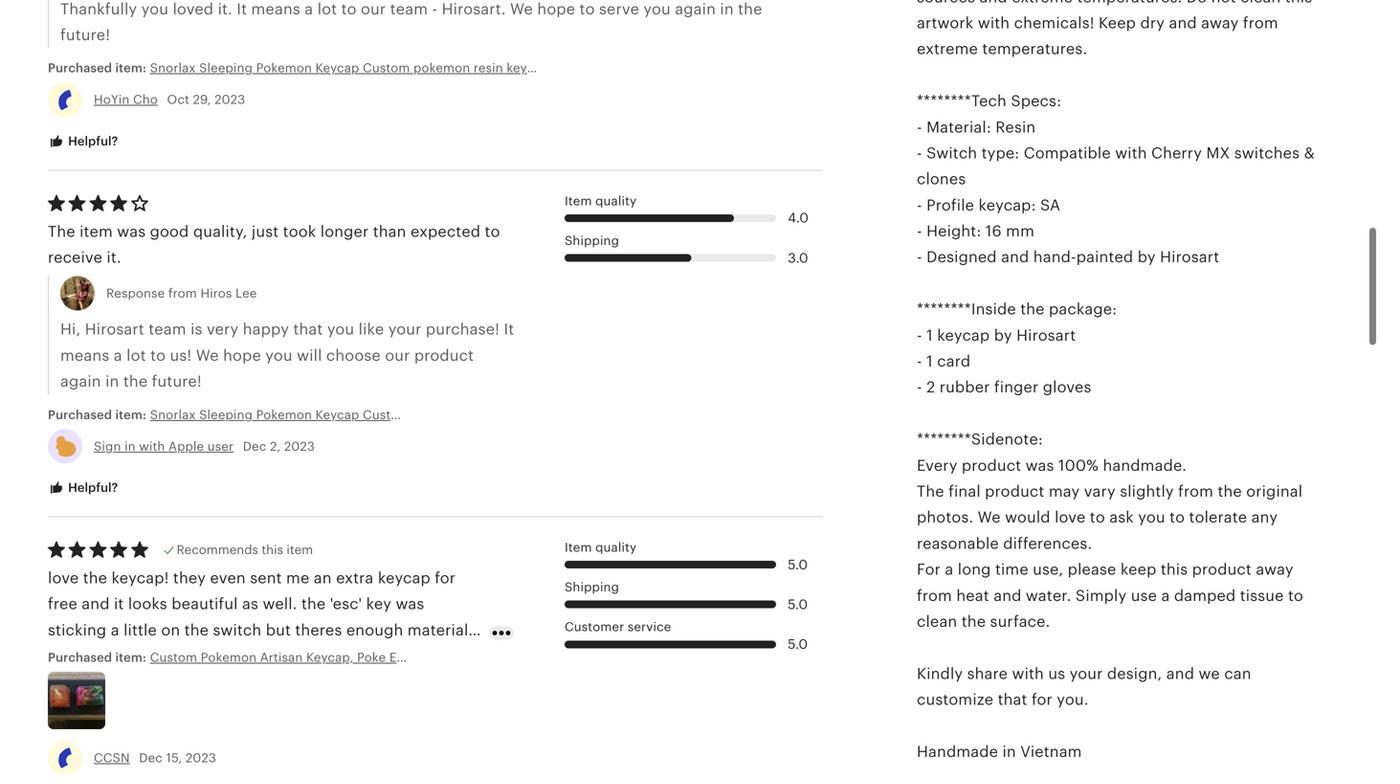 Task type: describe. For each thing, give the bounding box(es) containing it.
purchased item: for 4.0
[[48, 408, 150, 422]]

helpful? for sign in with apple user dec 2, 2023
[[65, 481, 118, 495]]

in inside thankfully you loved it. it means a lot to our team - hirosart. we hope to serve you again in the future!
[[720, 0, 734, 17]]

the inside '********sidenote: every product was 100% handmade. the final product may vary slightly from the original photos. we would love to ask you to tolerate any reasonable differences. for a long time use, please keep this product away from heat and water. simply use a damped tissue to clean the surface.'
[[917, 483, 945, 500]]

will
[[297, 347, 322, 364]]

29,
[[193, 93, 211, 107]]

can
[[1225, 665, 1252, 682]]

it. inside thankfully you loved it. it means a lot to our team - hirosart. we hope to serve you again in the future!
[[218, 0, 233, 17]]

expected
[[411, 223, 481, 240]]

sign in with apple user dec 2, 2023
[[94, 439, 315, 454]]

quality,
[[193, 223, 248, 240]]

item: for 5.0
[[115, 651, 146, 665]]

- left 2
[[917, 379, 923, 396]]

tolerate
[[1190, 509, 1248, 526]]

helpful? for hoyin cho oct 29, 2023
[[65, 134, 118, 148]]

a inside the hi, hirosart team is very happy that you like your purchase! it means a lot to us! we hope you will choose our product again in the future!
[[114, 347, 122, 364]]

please
[[1068, 561, 1117, 578]]

good
[[150, 223, 189, 240]]

switches
[[1235, 145, 1300, 162]]

serve
[[599, 0, 640, 17]]

resin
[[996, 118, 1036, 136]]

you right serve
[[644, 0, 671, 17]]

hoyin cho link
[[94, 93, 158, 107]]

100%
[[1059, 457, 1099, 474]]

with for kindly share with us your design, and we can customize that for you.
[[1012, 665, 1044, 682]]

oct
[[167, 93, 189, 107]]

design,
[[1108, 665, 1163, 682]]

package:
[[1049, 301, 1117, 318]]

1 vertical spatial dec
[[139, 751, 163, 765]]

lot inside the hi, hirosart team is very happy that you like your purchase! it means a lot to us! we hope you will choose our product again in the future!
[[127, 347, 146, 364]]

you left "loved"
[[141, 0, 169, 17]]

item for 5.0
[[565, 540, 592, 555]]

was inside '********sidenote: every product was 100% handmade. the final product may vary slightly from the original photos. we would love to ask you to tolerate any reasonable differences. for a long time use, please keep this product away from heat and water. simply use a damped tissue to clean the surface.'
[[1026, 457, 1055, 474]]

would
[[1005, 509, 1051, 526]]

you.
[[1057, 691, 1089, 709]]

lot inside thankfully you loved it. it means a lot to our team - hirosart. we hope to serve you again in the future!
[[318, 0, 337, 17]]

long
[[958, 561, 991, 578]]

********tech specs: - material: resin - switch type: compatible with cherry mx switches & clones - profile keycap: sa - height: 16 mm - designed and hand-painted by hirosart
[[917, 92, 1315, 266]]

handmade
[[917, 743, 999, 761]]

hirosart inside the hi, hirosart team is very happy that you like your purchase! it means a lot to us! we hope you will choose our product again in the future!
[[85, 321, 144, 338]]

response from hiros lee
[[106, 286, 257, 301]]

hi, hirosart team is very happy that you like your purchase! it means a lot to us! we hope you will choose our product again in the future!
[[60, 321, 514, 390]]

mm
[[1006, 223, 1035, 240]]

handmade.
[[1103, 457, 1187, 474]]

item for 4.0
[[565, 194, 592, 208]]

2
[[927, 379, 936, 396]]

purchase!
[[426, 321, 500, 338]]

********sidenote:
[[917, 431, 1043, 448]]

type:
[[982, 145, 1020, 162]]

choose
[[326, 347, 381, 364]]

the item was good quality, just took longer than expected to receive it.
[[48, 223, 500, 266]]

quality for 4.0
[[596, 194, 637, 208]]

sign
[[94, 439, 121, 454]]

profile
[[927, 197, 975, 214]]

shipping for 5.0
[[565, 580, 619, 595]]

response
[[106, 286, 165, 301]]

finger
[[995, 379, 1039, 396]]

we inside thankfully you loved it. it means a lot to our team - hirosart. we hope to serve you again in the future!
[[510, 0, 533, 17]]

product up would
[[985, 483, 1045, 500]]

2,
[[270, 439, 281, 454]]

0 vertical spatial this
[[262, 543, 283, 557]]

future! inside thankfully you loved it. it means a lot to our team - hirosart. we hope to serve you again in the future!
[[60, 26, 110, 44]]

helpful? button for hoyin cho
[[34, 124, 132, 159]]

thankfully
[[60, 0, 137, 17]]

reasonable
[[917, 535, 999, 552]]

may
[[1049, 483, 1080, 500]]

use,
[[1033, 561, 1064, 578]]

recommends this item
[[177, 543, 313, 557]]

sa
[[1041, 197, 1061, 214]]

the inside the item was good quality, just took longer than expected to receive it.
[[48, 223, 75, 240]]

hiros
[[201, 286, 232, 301]]

- left card on the top right of page
[[917, 353, 923, 370]]

gloves
[[1043, 379, 1092, 396]]

share
[[968, 665, 1008, 682]]

team inside the hi, hirosart team is very happy that you like your purchase! it means a lot to us! we hope you will choose our product again in the future!
[[149, 321, 186, 338]]

hirosart inside ********inside the package: - 1 keycap by hirosart - 1 card - 2 rubber finger gloves
[[1017, 327, 1076, 344]]

original
[[1247, 483, 1303, 500]]

to inside the item was good quality, just took longer than expected to receive it.
[[485, 223, 500, 240]]

customer service
[[565, 620, 672, 634]]

item: for 4.0
[[115, 408, 146, 422]]

team inside thankfully you loved it. it means a lot to our team - hirosart. we hope to serve you again in the future!
[[390, 0, 428, 17]]

1 purchased from the top
[[48, 61, 112, 75]]

********tech
[[917, 92, 1007, 110]]

keycap
[[937, 327, 990, 344]]

heat
[[957, 587, 990, 604]]

compatible
[[1024, 145, 1111, 162]]

means inside thankfully you loved it. it means a lot to our team - hirosart. we hope to serve you again in the future!
[[251, 0, 301, 17]]

we
[[1199, 665, 1221, 682]]

1 horizontal spatial dec
[[243, 439, 267, 454]]

1 purchased item: from the top
[[48, 61, 150, 75]]

kindly share with us your design, and we can customize that for you.
[[917, 665, 1252, 709]]

0 horizontal spatial from
[[168, 286, 197, 301]]

painted
[[1077, 249, 1134, 266]]

hope inside the hi, hirosart team is very happy that you like your purchase! it means a lot to us! we hope you will choose our product again in the future!
[[223, 347, 261, 364]]

love
[[1055, 509, 1086, 526]]

apple
[[169, 439, 204, 454]]

hope inside thankfully you loved it. it means a lot to our team - hirosart. we hope to serve you again in the future!
[[537, 0, 576, 17]]

1 1 from the top
[[927, 327, 933, 344]]

product down ********sidenote:
[[962, 457, 1022, 474]]

every
[[917, 457, 958, 474]]

2 horizontal spatial from
[[1179, 483, 1214, 500]]

ask
[[1110, 509, 1134, 526]]

ccsn dec 15, 2023
[[94, 751, 216, 765]]

********inside
[[917, 301, 1017, 318]]

service
[[628, 620, 672, 634]]

item quality for 4.0
[[565, 194, 637, 208]]

item inside the item was good quality, just took longer than expected to receive it.
[[80, 223, 113, 240]]

- left switch
[[917, 145, 923, 162]]

means inside the hi, hirosart team is very happy that you like your purchase! it means a lot to us! we hope you will choose our product again in the future!
[[60, 347, 110, 364]]

by inside ********tech specs: - material: resin - switch type: compatible with cherry mx switches & clones - profile keycap: sa - height: 16 mm - designed and hand-painted by hirosart
[[1138, 249, 1156, 266]]

purchased for 4.0
[[48, 408, 112, 422]]

0 vertical spatial 2023
[[215, 93, 245, 107]]

final
[[949, 483, 981, 500]]

1 vertical spatial item
[[287, 543, 313, 557]]

you inside '********sidenote: every product was 100% handmade. the final product may vary slightly from the original photos. we would love to ask you to tolerate any reasonable differences. for a long time use, please keep this product away from heat and water. simply use a damped tissue to clean the surface.'
[[1139, 509, 1166, 526]]

is
[[191, 321, 203, 338]]

kindly
[[917, 665, 963, 682]]

&
[[1305, 145, 1315, 162]]

it. inside the item was good quality, just took longer than expected to receive it.
[[107, 249, 121, 266]]

away
[[1256, 561, 1294, 578]]

item quality for 5.0
[[565, 540, 637, 555]]



Task type: locate. For each thing, give the bounding box(es) containing it.
5.0
[[788, 557, 808, 572], [788, 597, 808, 612], [788, 637, 808, 652]]

helpful? down the sign
[[65, 481, 118, 495]]

item right recommends
[[287, 543, 313, 557]]

1 item: from the top
[[115, 61, 146, 75]]

was left good
[[117, 223, 146, 240]]

hoyin
[[94, 93, 130, 107]]

0 vertical spatial shipping
[[565, 234, 619, 248]]

longer
[[320, 223, 369, 240]]

1 vertical spatial helpful? button
[[34, 470, 132, 506]]

1 vertical spatial by
[[994, 327, 1013, 344]]

1 vertical spatial that
[[998, 691, 1028, 709]]

2 helpful? from the top
[[65, 481, 118, 495]]

your up the you.
[[1070, 665, 1103, 682]]

0 vertical spatial again
[[675, 0, 716, 17]]

1 vertical spatial your
[[1070, 665, 1103, 682]]

0 vertical spatial dec
[[243, 439, 267, 454]]

future! down us!
[[152, 373, 202, 390]]

2 helpful? button from the top
[[34, 470, 132, 506]]

and inside '********sidenote: every product was 100% handmade. the final product may vary slightly from the original photos. we would love to ask you to tolerate any reasonable differences. for a long time use, please keep this product away from heat and water. simply use a damped tissue to clean the surface.'
[[994, 587, 1022, 604]]

ccsn link
[[94, 751, 130, 765]]

0 vertical spatial quality
[[596, 194, 637, 208]]

it inside thankfully you loved it. it means a lot to our team - hirosart. we hope to serve you again in the future!
[[237, 0, 247, 17]]

1 5.0 from the top
[[788, 557, 808, 572]]

0 horizontal spatial future!
[[60, 26, 110, 44]]

1 left keycap in the top right of the page
[[927, 327, 933, 344]]

1 vertical spatial item:
[[115, 408, 146, 422]]

this right keep on the bottom of the page
[[1161, 561, 1188, 578]]

quality
[[596, 194, 637, 208], [596, 540, 637, 555]]

1 horizontal spatial by
[[1138, 249, 1156, 266]]

0 vertical spatial item
[[80, 223, 113, 240]]

with left apple
[[139, 439, 165, 454]]

rubber
[[940, 379, 990, 396]]

helpful? down hoyin
[[65, 134, 118, 148]]

hope left serve
[[537, 0, 576, 17]]

- left the profile
[[917, 197, 923, 214]]

in
[[720, 0, 734, 17], [105, 373, 119, 390], [125, 439, 136, 454], [1003, 743, 1017, 761]]

happy
[[243, 321, 289, 338]]

user
[[208, 439, 234, 454]]

1 horizontal spatial your
[[1070, 665, 1103, 682]]

tissue
[[1241, 587, 1284, 604]]

it. right "loved"
[[218, 0, 233, 17]]

1 vertical spatial it
[[504, 321, 514, 338]]

1 horizontal spatial it.
[[218, 0, 233, 17]]

hirosart inside ********tech specs: - material: resin - switch type: compatible with cherry mx switches & clones - profile keycap: sa - height: 16 mm - designed and hand-painted by hirosart
[[1160, 249, 1220, 266]]

we inside '********sidenote: every product was 100% handmade. the final product may vary slightly from the original photos. we would love to ask you to tolerate any reasonable differences. for a long time use, please keep this product away from heat and water. simply use a damped tissue to clean the surface.'
[[978, 509, 1001, 526]]

1 vertical spatial the
[[917, 483, 945, 500]]

item quality
[[565, 194, 637, 208], [565, 540, 637, 555]]

1 horizontal spatial from
[[917, 587, 953, 604]]

by right keycap in the top right of the page
[[994, 327, 1013, 344]]

receive
[[48, 249, 102, 266]]

- left keycap in the top right of the page
[[917, 327, 923, 344]]

item up "receive"
[[80, 223, 113, 240]]

helpful?
[[65, 134, 118, 148], [65, 481, 118, 495]]

like
[[359, 321, 384, 338]]

that up 'will'
[[293, 321, 323, 338]]

0 horizontal spatial that
[[293, 321, 323, 338]]

1 vertical spatial this
[[1161, 561, 1188, 578]]

2 horizontal spatial with
[[1116, 145, 1148, 162]]

5.0 for service
[[788, 637, 808, 652]]

mx
[[1207, 145, 1231, 162]]

dec
[[243, 439, 267, 454], [139, 751, 163, 765]]

your right like
[[388, 321, 422, 338]]

to inside the hi, hirosart team is very happy that you like your purchase! it means a lot to us! we hope you will choose our product again in the future!
[[150, 347, 166, 364]]

was
[[117, 223, 146, 240], [1026, 457, 1055, 474]]

purchased up view details of this review photo by ccsn
[[48, 651, 112, 665]]

2 horizontal spatial we
[[978, 509, 1001, 526]]

1 horizontal spatial item
[[287, 543, 313, 557]]

1 vertical spatial hope
[[223, 347, 261, 364]]

2023 right 2,
[[284, 439, 315, 454]]

it. right "receive"
[[107, 249, 121, 266]]

we down final
[[978, 509, 1001, 526]]

with for sign in with apple user dec 2, 2023
[[139, 439, 165, 454]]

2 vertical spatial 5.0
[[788, 637, 808, 652]]

again
[[675, 0, 716, 17], [60, 373, 101, 390]]

1 vertical spatial 5.0
[[788, 597, 808, 612]]

3 5.0 from the top
[[788, 637, 808, 652]]

0 vertical spatial your
[[388, 321, 422, 338]]

1 horizontal spatial team
[[390, 0, 428, 17]]

shipping for 3.0
[[565, 234, 619, 248]]

and inside ********tech specs: - material: resin - switch type: compatible with cherry mx switches & clones - profile keycap: sa - height: 16 mm - designed and hand-painted by hirosart
[[1002, 249, 1030, 266]]

purchased item: up hoyin
[[48, 61, 150, 75]]

future! down thankfully
[[60, 26, 110, 44]]

0 vertical spatial team
[[390, 0, 428, 17]]

lot
[[318, 0, 337, 17], [127, 347, 146, 364]]

2 item: from the top
[[115, 408, 146, 422]]

view details of this review photo by ccsn image
[[48, 672, 105, 730]]

with left us
[[1012, 665, 1044, 682]]

our inside the hi, hirosart team is very happy that you like your purchase! it means a lot to us! we hope you will choose our product again in the future!
[[385, 347, 410, 364]]

vietnam
[[1021, 743, 1082, 761]]

with inside ********tech specs: - material: resin - switch type: compatible with cherry mx switches & clones - profile keycap: sa - height: 16 mm - designed and hand-painted by hirosart
[[1116, 145, 1148, 162]]

dec left 2,
[[243, 439, 267, 454]]

for
[[1032, 691, 1053, 709]]

recommends
[[177, 543, 258, 557]]

3 item: from the top
[[115, 651, 146, 665]]

purchased item: up view details of this review photo by ccsn
[[48, 651, 150, 665]]

your inside the hi, hirosart team is very happy that you like your purchase! it means a lot to us! we hope you will choose our product again in the future!
[[388, 321, 422, 338]]

2023 right 29,
[[215, 93, 245, 107]]

purchased item:
[[48, 61, 150, 75], [48, 408, 150, 422], [48, 651, 150, 665]]

again right serve
[[675, 0, 716, 17]]

and left we
[[1167, 665, 1195, 682]]

from up tolerate
[[1179, 483, 1214, 500]]

the inside ********inside the package: - 1 keycap by hirosart - 1 card - 2 rubber finger gloves
[[1021, 301, 1045, 318]]

item:
[[115, 61, 146, 75], [115, 408, 146, 422], [115, 651, 146, 665]]

helpful? button for sign in with apple user
[[34, 470, 132, 506]]

1 vertical spatial was
[[1026, 457, 1055, 474]]

********sidenote: every product was 100% handmade. the final product may vary slightly from the original photos. we would love to ask you to tolerate any reasonable differences. for a long time use, please keep this product away from heat and water. simply use a damped tissue to clean the surface.
[[917, 431, 1304, 630]]

we right hirosart.
[[510, 0, 533, 17]]

your inside kindly share with us your design, and we can customize that for you.
[[1070, 665, 1103, 682]]

was up may
[[1026, 457, 1055, 474]]

just
[[252, 223, 279, 240]]

0 vertical spatial it
[[237, 0, 247, 17]]

0 horizontal spatial dec
[[139, 751, 163, 765]]

0 vertical spatial helpful? button
[[34, 124, 132, 159]]

we inside the hi, hirosart team is very happy that you like your purchase! it means a lot to us! we hope you will choose our product again in the future!
[[196, 347, 219, 364]]

1 horizontal spatial hirosart
[[1017, 327, 1076, 344]]

damped
[[1175, 587, 1236, 604]]

again down hi,
[[60, 373, 101, 390]]

1 horizontal spatial that
[[998, 691, 1028, 709]]

1 vertical spatial helpful?
[[65, 481, 118, 495]]

lee
[[236, 286, 257, 301]]

2 5.0 from the top
[[788, 597, 808, 612]]

sign in with apple user link
[[94, 439, 234, 454]]

hirosart down response
[[85, 321, 144, 338]]

0 vertical spatial with
[[1116, 145, 1148, 162]]

and down mm
[[1002, 249, 1030, 266]]

0 horizontal spatial item
[[80, 223, 113, 240]]

this inside '********sidenote: every product was 100% handmade. the final product may vary slightly from the original photos. we would love to ask you to tolerate any reasonable differences. for a long time use, please keep this product away from heat and water. simply use a damped tissue to clean the surface.'
[[1161, 561, 1188, 578]]

0 horizontal spatial hope
[[223, 347, 261, 364]]

it right purchase!
[[504, 321, 514, 338]]

helpful? button down hoyin
[[34, 124, 132, 159]]

that inside kindly share with us your design, and we can customize that for you.
[[998, 691, 1028, 709]]

0 vertical spatial we
[[510, 0, 533, 17]]

0 horizontal spatial it
[[237, 0, 247, 17]]

1 helpful? button from the top
[[34, 124, 132, 159]]

loved
[[173, 0, 214, 17]]

your
[[388, 321, 422, 338], [1070, 665, 1103, 682]]

0 horizontal spatial your
[[388, 321, 422, 338]]

photos.
[[917, 509, 974, 526]]

cho
[[133, 93, 158, 107]]

0 vertical spatial means
[[251, 0, 301, 17]]

customize
[[917, 691, 994, 709]]

thankfully you loved it. it means a lot to our team - hirosart. we hope to serve you again in the future!
[[60, 0, 763, 44]]

that inside the hi, hirosart team is very happy that you like your purchase! it means a lot to us! we hope you will choose our product again in the future!
[[293, 321, 323, 338]]

2 item from the top
[[565, 540, 592, 555]]

3.0
[[788, 250, 809, 265]]

this right recommends
[[262, 543, 283, 557]]

purchased up hoyin
[[48, 61, 112, 75]]

again inside thankfully you loved it. it means a lot to our team - hirosart. we hope to serve you again in the future!
[[675, 0, 716, 17]]

hope down very
[[223, 347, 261, 364]]

dec left 15,
[[139, 751, 163, 765]]

- left designed
[[917, 249, 923, 266]]

2 item quality from the top
[[565, 540, 637, 555]]

we right us!
[[196, 347, 219, 364]]

1 horizontal spatial this
[[1161, 561, 1188, 578]]

1 horizontal spatial lot
[[318, 0, 337, 17]]

you down slightly
[[1139, 509, 1166, 526]]

1 vertical spatial item quality
[[565, 540, 637, 555]]

this
[[262, 543, 283, 557], [1161, 561, 1188, 578]]

0 horizontal spatial team
[[149, 321, 186, 338]]

0 vertical spatial it.
[[218, 0, 233, 17]]

1 horizontal spatial the
[[917, 483, 945, 500]]

hirosart
[[1160, 249, 1220, 266], [85, 321, 144, 338], [1017, 327, 1076, 344]]

helpful? button
[[34, 124, 132, 159], [34, 470, 132, 506]]

0 vertical spatial and
[[1002, 249, 1030, 266]]

team left hirosart.
[[390, 0, 428, 17]]

5.0 for quality
[[788, 557, 808, 572]]

1 vertical spatial from
[[1179, 483, 1214, 500]]

1 vertical spatial lot
[[127, 347, 146, 364]]

purchased item: up the sign
[[48, 408, 150, 422]]

2 vertical spatial from
[[917, 587, 953, 604]]

0 vertical spatial from
[[168, 286, 197, 301]]

1 horizontal spatial future!
[[152, 373, 202, 390]]

0 horizontal spatial we
[[196, 347, 219, 364]]

means down hi,
[[60, 347, 110, 364]]

product down purchase!
[[414, 347, 474, 364]]

hirosart right painted
[[1160, 249, 1220, 266]]

it inside the hi, hirosart team is very happy that you like your purchase! it means a lot to us! we hope you will choose our product again in the future!
[[504, 321, 514, 338]]

you up choose
[[327, 321, 355, 338]]

1 vertical spatial shipping
[[565, 580, 619, 595]]

0 vertical spatial item:
[[115, 61, 146, 75]]

it.
[[218, 0, 233, 17], [107, 249, 121, 266]]

0 horizontal spatial by
[[994, 327, 1013, 344]]

0 horizontal spatial the
[[48, 223, 75, 240]]

1 vertical spatial quality
[[596, 540, 637, 555]]

1
[[927, 327, 933, 344], [927, 353, 933, 370]]

with inside kindly share with us your design, and we can customize that for you.
[[1012, 665, 1044, 682]]

1 vertical spatial item
[[565, 540, 592, 555]]

was inside the item was good quality, just took longer than expected to receive it.
[[117, 223, 146, 240]]

material:
[[927, 118, 992, 136]]

2 purchased item: from the top
[[48, 408, 150, 422]]

you down happy
[[265, 347, 293, 364]]

4.0
[[788, 210, 809, 226]]

height:
[[927, 223, 982, 240]]

1 horizontal spatial we
[[510, 0, 533, 17]]

and inside kindly share with us your design, and we can customize that for you.
[[1167, 665, 1195, 682]]

future! inside the hi, hirosart team is very happy that you like your purchase! it means a lot to us! we hope you will choose our product again in the future!
[[152, 373, 202, 390]]

clones
[[917, 171, 966, 188]]

hand-
[[1034, 249, 1077, 266]]

it
[[237, 0, 247, 17], [504, 321, 514, 338]]

vary
[[1084, 483, 1116, 500]]

specs:
[[1011, 92, 1062, 110]]

a
[[305, 0, 313, 17], [114, 347, 122, 364], [945, 561, 954, 578], [1162, 587, 1170, 604]]

2 shipping from the top
[[565, 580, 619, 595]]

0 horizontal spatial lot
[[127, 347, 146, 364]]

by
[[1138, 249, 1156, 266], [994, 327, 1013, 344]]

quality for 5.0
[[596, 540, 637, 555]]

2 purchased from the top
[[48, 408, 112, 422]]

the up "receive"
[[48, 223, 75, 240]]

2 vertical spatial and
[[1167, 665, 1195, 682]]

3 purchased item: from the top
[[48, 651, 150, 665]]

purchased for 5.0
[[48, 651, 112, 665]]

means right "loved"
[[251, 0, 301, 17]]

1 vertical spatial means
[[60, 347, 110, 364]]

1 vertical spatial again
[[60, 373, 101, 390]]

1 left card on the top right of page
[[927, 353, 933, 370]]

by right painted
[[1138, 249, 1156, 266]]

hi,
[[60, 321, 81, 338]]

0 horizontal spatial this
[[262, 543, 283, 557]]

0 vertical spatial purchased item:
[[48, 61, 150, 75]]

0 horizontal spatial was
[[117, 223, 146, 240]]

2 horizontal spatial hirosart
[[1160, 249, 1220, 266]]

our inside thankfully you loved it. it means a lot to our team - hirosart. we hope to serve you again in the future!
[[361, 0, 386, 17]]

2023
[[215, 93, 245, 107], [284, 439, 315, 454], [186, 751, 216, 765]]

15,
[[166, 751, 182, 765]]

1 horizontal spatial means
[[251, 0, 301, 17]]

in inside the hi, hirosart team is very happy that you like your purchase! it means a lot to us! we hope you will choose our product again in the future!
[[105, 373, 119, 390]]

a inside thankfully you loved it. it means a lot to our team - hirosart. we hope to serve you again in the future!
[[305, 0, 313, 17]]

0 vertical spatial future!
[[60, 26, 110, 44]]

handmade in vietnam
[[917, 743, 1082, 761]]

again inside the hi, hirosart team is very happy that you like your purchase! it means a lot to us! we hope you will choose our product again in the future!
[[60, 373, 101, 390]]

- left hirosart.
[[432, 0, 438, 17]]

0 horizontal spatial with
[[139, 439, 165, 454]]

1 quality from the top
[[596, 194, 637, 208]]

it right "loved"
[[237, 0, 247, 17]]

with left "cherry"
[[1116, 145, 1148, 162]]

slightly
[[1120, 483, 1174, 500]]

we
[[510, 0, 533, 17], [196, 347, 219, 364], [978, 509, 1001, 526]]

the down every
[[917, 483, 945, 500]]

product up 'damped'
[[1193, 561, 1252, 578]]

1 shipping from the top
[[565, 234, 619, 248]]

1 item quality from the top
[[565, 194, 637, 208]]

0 horizontal spatial again
[[60, 373, 101, 390]]

2023 right 15,
[[186, 751, 216, 765]]

purchased item: for 5.0
[[48, 651, 150, 665]]

3 purchased from the top
[[48, 651, 112, 665]]

- inside thankfully you loved it. it means a lot to our team - hirosart. we hope to serve you again in the future!
[[432, 0, 438, 17]]

helpful? button down the sign
[[34, 470, 132, 506]]

keycap:
[[979, 197, 1036, 214]]

2 vertical spatial purchased
[[48, 651, 112, 665]]

0 vertical spatial 1
[[927, 327, 933, 344]]

0 vertical spatial helpful?
[[65, 134, 118, 148]]

2 quality from the top
[[596, 540, 637, 555]]

from up clean on the right bottom
[[917, 587, 953, 604]]

2 vertical spatial with
[[1012, 665, 1044, 682]]

hirosart down package:
[[1017, 327, 1076, 344]]

- left height:
[[917, 223, 923, 240]]

the inside thankfully you loved it. it means a lot to our team - hirosart. we hope to serve you again in the future!
[[738, 0, 763, 17]]

1 vertical spatial with
[[139, 439, 165, 454]]

2 vertical spatial 2023
[[186, 751, 216, 765]]

2 vertical spatial we
[[978, 509, 1001, 526]]

1 vertical spatial 2023
[[284, 439, 315, 454]]

product inside the hi, hirosart team is very happy that you like your purchase! it means a lot to us! we hope you will choose our product again in the future!
[[414, 347, 474, 364]]

product
[[414, 347, 474, 364], [962, 457, 1022, 474], [985, 483, 1045, 500], [1193, 561, 1252, 578]]

item
[[80, 223, 113, 240], [287, 543, 313, 557]]

2 1 from the top
[[927, 353, 933, 370]]

by inside ********inside the package: - 1 keycap by hirosart - 1 card - 2 rubber finger gloves
[[994, 327, 1013, 344]]

simply
[[1076, 587, 1127, 604]]

1 horizontal spatial hope
[[537, 0, 576, 17]]

2 vertical spatial item:
[[115, 651, 146, 665]]

1 vertical spatial purchased
[[48, 408, 112, 422]]

1 helpful? from the top
[[65, 134, 118, 148]]

1 horizontal spatial it
[[504, 321, 514, 338]]

hoyin cho oct 29, 2023
[[94, 93, 245, 107]]

0 vertical spatial item quality
[[565, 194, 637, 208]]

0 horizontal spatial hirosart
[[85, 321, 144, 338]]

team left is
[[149, 321, 186, 338]]

16
[[986, 223, 1002, 240]]

- left material:
[[917, 118, 923, 136]]

0 horizontal spatial means
[[60, 347, 110, 364]]

switch
[[927, 145, 978, 162]]

hirosart.
[[442, 0, 506, 17]]

from left hiros
[[168, 286, 197, 301]]

customer
[[565, 620, 624, 634]]

1 vertical spatial team
[[149, 321, 186, 338]]

1 horizontal spatial with
[[1012, 665, 1044, 682]]

1 vertical spatial and
[[994, 587, 1022, 604]]

any
[[1252, 509, 1278, 526]]

and down time
[[994, 587, 1022, 604]]

surface.
[[990, 613, 1051, 630]]

keep
[[1121, 561, 1157, 578]]

0 vertical spatial that
[[293, 321, 323, 338]]

that left 'for'
[[998, 691, 1028, 709]]

hope
[[537, 0, 576, 17], [223, 347, 261, 364]]

time
[[996, 561, 1029, 578]]

very
[[207, 321, 239, 338]]

1 item from the top
[[565, 194, 592, 208]]

the inside the hi, hirosart team is very happy that you like your purchase! it means a lot to us! we hope you will choose our product again in the future!
[[123, 373, 148, 390]]

purchased up the sign
[[48, 408, 112, 422]]



Task type: vqa. For each thing, say whether or not it's contained in the screenshot.
Returns at the right of the page
no



